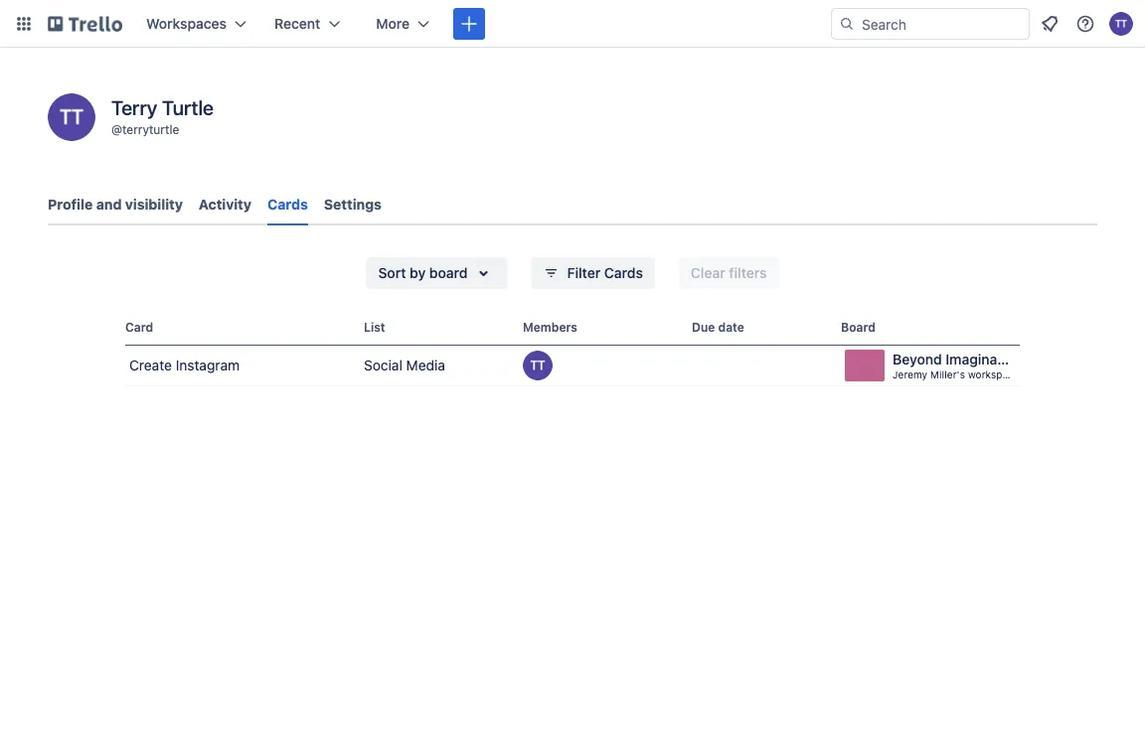 Task type: describe. For each thing, give the bounding box(es) containing it.
back to home image
[[48, 8, 122, 40]]

primary element
[[0, 0, 1145, 48]]

more
[[376, 15, 410, 32]]

imagination
[[946, 351, 1023, 368]]

terry turtle @ terryturtle
[[111, 95, 214, 136]]

members
[[523, 320, 577, 334]]

terry
[[111, 95, 157, 119]]

settings
[[324, 196, 382, 213]]

more button
[[364, 8, 441, 40]]

by
[[410, 265, 426, 281]]

0 notifications image
[[1038, 12, 1062, 36]]

visibility
[[125, 196, 183, 213]]

filters
[[729, 265, 767, 281]]

filter cards
[[567, 265, 643, 281]]

profile and visibility link
[[48, 187, 183, 223]]

profile
[[48, 196, 93, 213]]

0 horizontal spatial cards
[[267, 196, 308, 213]]

social
[[364, 357, 402, 374]]

open information menu image
[[1076, 14, 1095, 34]]

instagram
[[176, 357, 240, 374]]

search image
[[839, 16, 855, 32]]

clear
[[691, 265, 725, 281]]

list
[[364, 320, 385, 334]]

profile and visibility
[[48, 196, 183, 213]]

miller's
[[931, 369, 965, 380]]

Search field
[[855, 9, 1029, 39]]

due date
[[692, 320, 744, 334]]

activity link
[[199, 187, 251, 223]]

settings link
[[324, 187, 382, 223]]

workspaces
[[146, 15, 227, 32]]



Task type: locate. For each thing, give the bounding box(es) containing it.
create instagram
[[129, 357, 240, 374]]

create board or workspace image
[[459, 14, 479, 34]]

1 vertical spatial cards
[[604, 265, 643, 281]]

recent
[[274, 15, 320, 32]]

filter
[[567, 265, 601, 281]]

0 vertical spatial terry turtle (terryturtle) image
[[1109, 12, 1133, 36]]

cards right the filter
[[604, 265, 643, 281]]

terry turtle (terryturtle) image down members
[[523, 351, 553, 381]]

1 vertical spatial terry turtle (terryturtle) image
[[48, 93, 95, 141]]

1 horizontal spatial terry turtle (terryturtle) image
[[523, 351, 553, 381]]

sort by board button
[[366, 257, 507, 289]]

terry turtle (terryturtle) image
[[1109, 12, 1133, 36], [48, 93, 95, 141], [523, 351, 553, 381]]

cards inside filter cards button
[[604, 265, 643, 281]]

due
[[692, 320, 715, 334]]

social media
[[364, 357, 445, 374]]

clear filters
[[691, 265, 767, 281]]

cards right the activity
[[267, 196, 308, 213]]

@
[[111, 122, 122, 136]]

2 horizontal spatial terry turtle (terryturtle) image
[[1109, 12, 1133, 36]]

2 vertical spatial terry turtle (terryturtle) image
[[523, 351, 553, 381]]

terry turtle (terryturtle) image left @
[[48, 93, 95, 141]]

create instagram link
[[125, 346, 356, 386]]

terry turtle (terryturtle) image right open information menu icon
[[1109, 12, 1133, 36]]

0 vertical spatial cards
[[267, 196, 308, 213]]

sort by board
[[378, 265, 468, 281]]

cards
[[267, 196, 308, 213], [604, 265, 643, 281]]

clear filters button
[[679, 257, 779, 289]]

sort
[[378, 265, 406, 281]]

activity
[[199, 196, 251, 213]]

turtle
[[162, 95, 214, 119]]

workspaces button
[[134, 8, 259, 40]]

card
[[125, 320, 153, 334]]

board
[[841, 320, 876, 334]]

and
[[96, 196, 122, 213]]

recent button
[[262, 8, 352, 40]]

workspace
[[968, 369, 1020, 380]]

beyond imagination jeremy miller's workspace
[[893, 351, 1023, 380]]

terryturtle
[[122, 122, 179, 136]]

board
[[429, 265, 468, 281]]

filter cards button
[[531, 257, 655, 289]]

cards link
[[267, 187, 308, 226]]

create
[[129, 357, 172, 374]]

1 horizontal spatial cards
[[604, 265, 643, 281]]

beyond
[[893, 351, 942, 368]]

0 horizontal spatial terry turtle (terryturtle) image
[[48, 93, 95, 141]]

media
[[406, 357, 445, 374]]

jeremy
[[893, 369, 928, 380]]

date
[[718, 320, 744, 334]]



Task type: vqa. For each thing, say whether or not it's contained in the screenshot.
Project
no



